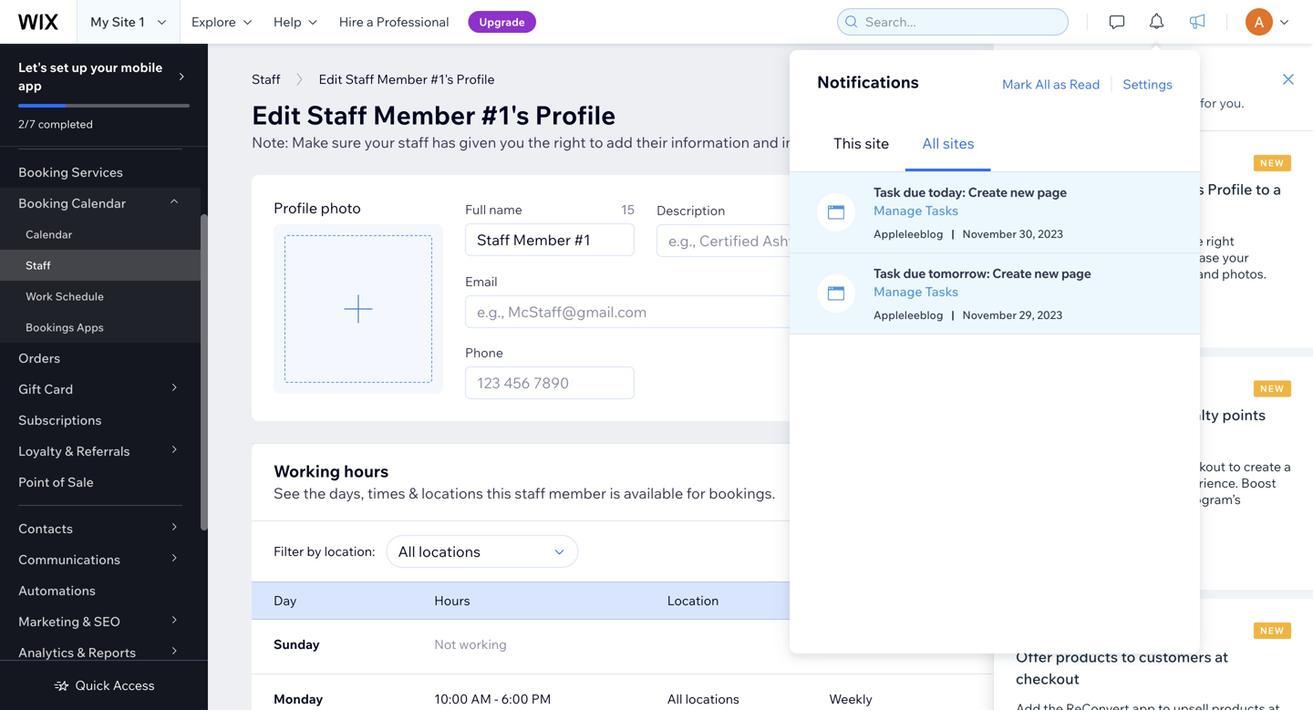 Task type: describe. For each thing, give the bounding box(es) containing it.
create for tomorrow:
[[993, 266, 1032, 282]]

at inside "offer products to customers at checkout"
[[1216, 648, 1229, 667]]

| for tomorrow:
[[952, 308, 955, 322]]

new for task due tomorrow: create new page
[[1035, 266, 1059, 282]]

0 vertical spatial for
[[1201, 95, 1217, 111]]

and inside "edit staff member #1's profile note: make sure your staff has given you the right to add their information and image"
[[753, 133, 779, 151]]

subscriptions link
[[0, 405, 201, 436]]

your inside boost credibility and attract the right customers with ads that showcase your business's maps location, info, and photos.
[[1223, 250, 1250, 266]]

staff inside staff link
[[26, 259, 51, 272]]

new for offer products to customers at checkout
[[1261, 626, 1286, 637]]

booking for booking services
[[18, 164, 69, 180]]

0 horizontal spatial google
[[1017, 202, 1067, 220]]

at inside let customers redeem loyalty points right at checkout
[[1053, 428, 1066, 446]]

my
[[90, 14, 109, 30]]

quick
[[75, 678, 110, 694]]

Description field
[[663, 225, 1012, 256]]

subscriptions
[[18, 412, 102, 428]]

new releases
[[1017, 69, 1124, 89]]

staff inside staff button
[[252, 71, 281, 87]]

program's
[[1182, 492, 1242, 508]]

member for edit staff member #1's profile
[[377, 71, 428, 87]]

orders link
[[0, 343, 201, 374]]

boost credibility and attract the right customers with ads that showcase your business's maps location, info, and photos.
[[1017, 233, 1268, 282]]

customers inside let customers redeem loyalty points right at checkout
[[1042, 406, 1114, 424]]

as
[[1054, 76, 1067, 92]]

bookings.
[[709, 485, 776, 503]]

loyalty inside add the loyalty widget to checkout to create a seamless loyalty program experience. boost point redemption rate, your program's performance, and sales too.
[[1075, 475, 1114, 491]]

explore
[[192, 14, 236, 30]]

upgrade button
[[469, 11, 536, 33]]

dec 19, 2023
[[1017, 160, 1071, 172]]

set
[[50, 59, 69, 75]]

and up ads
[[1117, 233, 1139, 249]]

| for today:
[[952, 227, 955, 241]]

you.
[[1220, 95, 1245, 111]]

started
[[1058, 304, 1103, 320]]

0 vertical spatial 2023
[[1050, 160, 1071, 172]]

image
[[782, 133, 825, 151]]

location:
[[325, 544, 375, 560]]

this site
[[834, 134, 890, 152]]

services
[[71, 164, 123, 180]]

to up program
[[1156, 459, 1169, 475]]

filter by location:
[[274, 544, 375, 560]]

personalized
[[1122, 95, 1198, 111]]

pm
[[532, 692, 552, 708]]

task for task due tomorrow: create new page
[[874, 266, 901, 282]]

for inside working hours see the days, times & locations this staff member is available for bookings.
[[687, 485, 706, 503]]

rate,
[[1123, 492, 1150, 508]]

checkout for widget
[[1172, 459, 1227, 475]]

add the loyalty widget to checkout to create a seamless loyalty program experience. boost point redemption rate, your program's performance, and sales too.
[[1017, 459, 1292, 524]]

10:00
[[435, 692, 468, 708]]

photos.
[[1223, 266, 1268, 282]]

name
[[489, 202, 523, 218]]

this
[[487, 485, 512, 503]]

due for tomorrow:
[[904, 266, 926, 282]]

connect a google business profile to a google ads campaign
[[1017, 180, 1282, 220]]

offer products to customers at checkout
[[1017, 648, 1229, 688]]

add
[[1017, 459, 1041, 475]]

profile for edit staff member #1's profile note: make sure your staff has given you the right to add their information and image
[[535, 99, 616, 131]]

point of sale link
[[0, 467, 201, 498]]

quick access
[[75, 678, 155, 694]]

customers inside boost credibility and attract the right customers with ads that showcase your business's maps location, info, and photos.
[[1017, 250, 1079, 266]]

the inside "edit staff member #1's profile note: make sure your staff has given you the right to add their information and image"
[[528, 133, 551, 151]]

email
[[465, 274, 498, 290]]

member
[[549, 485, 607, 503]]

this
[[834, 134, 862, 152]]

to inside connect a google business profile to a google ads campaign
[[1257, 180, 1271, 198]]

performance,
[[1017, 508, 1096, 524]]

1
[[139, 14, 145, 30]]

staff inside "edit staff member #1's profile" button
[[346, 71, 374, 87]]

not
[[435, 637, 457, 653]]

maps
[[1080, 266, 1113, 282]]

not working
[[435, 637, 507, 653]]

booking calendar button
[[0, 188, 201, 219]]

booking services link
[[0, 157, 201, 188]]

schedule
[[55, 290, 104, 303]]

location
[[668, 593, 719, 609]]

read
[[1070, 76, 1101, 92]]

edit for edit staff member #1's profile
[[319, 71, 343, 87]]

boost inside add the loyalty widget to checkout to create a seamless loyalty program experience. boost point redemption rate, your program's performance, and sales too.
[[1242, 475, 1277, 491]]

profile photo
[[274, 199, 361, 217]]

up
[[72, 59, 87, 75]]

all for locations
[[668, 692, 683, 708]]

dec
[[1017, 160, 1033, 172]]

appleleeblog for today:
[[874, 227, 944, 241]]

offer
[[1017, 648, 1053, 667]]

Search... field
[[860, 9, 1063, 35]]

seo
[[94, 614, 121, 630]]

tab list containing this site
[[818, 116, 1314, 172]]

with
[[1082, 250, 1108, 266]]

all locations
[[668, 692, 740, 708]]

releases
[[1055, 69, 1124, 89]]

new for connect a google business profile to a google ads campaign
[[1261, 157, 1286, 169]]

point
[[1017, 492, 1048, 508]]

due for today:
[[904, 184, 926, 200]]

and down the showcase on the right top
[[1198, 266, 1220, 282]]

Full name field
[[472, 224, 629, 255]]

1 vertical spatial locations
[[686, 692, 740, 708]]

program
[[1116, 475, 1168, 491]]

days,
[[329, 485, 364, 503]]

credibility
[[1055, 233, 1114, 249]]

manage for task due today: create new page
[[874, 203, 923, 219]]

access
[[113, 678, 155, 694]]

ads
[[1110, 250, 1132, 266]]

am
[[471, 692, 492, 708]]

create for today:
[[969, 184, 1008, 200]]

to inside "offer products to customers at checkout"
[[1122, 648, 1136, 667]]

analytics & reports
[[18, 645, 136, 661]]

referrals
[[76, 443, 130, 459]]

location,
[[1116, 266, 1167, 282]]

2/7
[[18, 117, 36, 131]]

appleleeblog for tomorrow:
[[874, 308, 944, 322]]

the inside boost credibility and attract the right customers with ads that showcase your business's maps location, info, and photos.
[[1184, 233, 1204, 249]]

gift card button
[[0, 374, 201, 405]]

1 horizontal spatial google
[[1090, 180, 1140, 198]]

card
[[44, 381, 73, 397]]

right inside "edit staff member #1's profile note: make sure your staff has given you the right to add their information and image"
[[554, 133, 586, 151]]

working
[[459, 637, 507, 653]]

mark all as read button
[[1003, 76, 1101, 93]]

has
[[432, 133, 456, 151]]

calendar link
[[0, 219, 201, 250]]

mark
[[1003, 76, 1033, 92]]

the inside working hours see the days, times & locations this staff member is available for bookings.
[[303, 485, 326, 503]]

full
[[465, 202, 487, 218]]

info,
[[1169, 266, 1195, 282]]

you
[[500, 133, 525, 151]]

working
[[274, 461, 340, 482]]

updates,
[[1067, 95, 1119, 111]]

loyalty & referrals button
[[0, 436, 201, 467]]

redemption
[[1051, 492, 1120, 508]]

task for task due today: create new page
[[874, 184, 901, 200]]

task due tomorrow: create new page manage tasks appleleeblog | november 29, 2023
[[874, 266, 1092, 322]]

sunday
[[274, 637, 320, 653]]

get
[[1033, 304, 1055, 320]]



Task type: vqa. For each thing, say whether or not it's contained in the screenshot.
right preview
no



Task type: locate. For each thing, give the bounding box(es) containing it.
0 vertical spatial all
[[1036, 76, 1051, 92]]

#1's inside "edit staff member #1's profile note: make sure your staff has given you the right to add their information and image"
[[482, 99, 530, 131]]

sure
[[332, 133, 361, 151]]

Email field
[[472, 297, 1012, 328]]

1 vertical spatial google
[[1017, 202, 1067, 220]]

all sites button
[[906, 116, 992, 172]]

checkout up experience.
[[1172, 459, 1227, 475]]

2 vertical spatial customers
[[1140, 648, 1212, 667]]

staff inside "edit staff member #1's profile note: make sure your staff has given you the right to add their information and image"
[[307, 99, 368, 131]]

boost down create
[[1242, 475, 1277, 491]]

1 vertical spatial due
[[904, 266, 926, 282]]

your up too.
[[1153, 492, 1179, 508]]

0 vertical spatial right
[[554, 133, 586, 151]]

task inside task due tomorrow: create new page manage tasks appleleeblog | november 29, 2023
[[874, 266, 901, 282]]

staff
[[252, 71, 281, 87], [346, 71, 374, 87], [307, 99, 368, 131], [26, 259, 51, 272]]

to left create
[[1229, 459, 1242, 475]]

gift
[[18, 381, 41, 397]]

1 horizontal spatial loyalty
[[1067, 459, 1110, 475]]

today:
[[929, 184, 966, 200]]

2 vertical spatial 2023
[[1038, 308, 1063, 322]]

all inside tab list
[[923, 134, 940, 152]]

1 horizontal spatial edit
[[319, 71, 343, 87]]

business
[[1144, 180, 1205, 198]]

manage for task due tomorrow: create new page
[[874, 284, 923, 300]]

edit up the note:
[[252, 99, 301, 131]]

appleleeblog inside task due today: create new page manage tasks appleleeblog | november 30, 2023
[[874, 227, 944, 241]]

profile inside button
[[457, 71, 495, 87]]

page down credibility
[[1062, 266, 1092, 282]]

profile inside connect a google business profile to a google ads campaign
[[1208, 180, 1253, 198]]

1 vertical spatial customers
[[1042, 406, 1114, 424]]

analytics
[[18, 645, 74, 661]]

booking services
[[18, 164, 123, 180]]

right up the showcase on the right top
[[1207, 233, 1235, 249]]

2 booking from the top
[[18, 195, 69, 211]]

1 vertical spatial tasks
[[926, 284, 959, 300]]

0 vertical spatial new
[[1261, 157, 1286, 169]]

staff left has
[[398, 133, 429, 151]]

& down subscriptions
[[65, 443, 73, 459]]

& for referrals
[[65, 443, 73, 459]]

2023 for task due tomorrow: create new page
[[1038, 308, 1063, 322]]

your
[[90, 59, 118, 75], [365, 133, 395, 151], [1223, 250, 1250, 266], [1153, 492, 1179, 508]]

for left "you."
[[1201, 95, 1217, 111]]

15
[[621, 202, 635, 218]]

1 vertical spatial new
[[1261, 383, 1286, 395]]

loyalty inside loyalty & referrals popup button
[[18, 443, 62, 459]]

0 vertical spatial #1's
[[431, 71, 454, 87]]

their
[[637, 133, 668, 151]]

work schedule
[[26, 290, 104, 303]]

your inside "edit staff member #1's profile note: make sure your staff has given you the right to add their information and image"
[[365, 133, 395, 151]]

| inside task due tomorrow: create new page manage tasks appleleeblog | november 29, 2023
[[952, 308, 955, 322]]

1 vertical spatial checkout
[[1172, 459, 1227, 475]]

get started
[[1033, 304, 1103, 320]]

manage down 'description' field
[[874, 284, 923, 300]]

to up the photos. on the right top of the page
[[1257, 180, 1271, 198]]

page for task due today: create new page
[[1038, 184, 1068, 200]]

your inside let's set up your mobile app
[[90, 59, 118, 75]]

1 tasks from the top
[[926, 203, 959, 219]]

staff down help
[[252, 71, 281, 87]]

30,
[[1020, 227, 1036, 241]]

staff right this
[[515, 485, 546, 503]]

2 vertical spatial checkout
[[1017, 670, 1080, 688]]

november inside task due tomorrow: create new page manage tasks appleleeblog | november 29, 2023
[[963, 308, 1017, 322]]

1 vertical spatial task
[[874, 266, 901, 282]]

full name
[[465, 202, 523, 218]]

1 november from the top
[[963, 227, 1017, 241]]

0 vertical spatial loyalty
[[1174, 406, 1220, 424]]

gift card
[[18, 381, 73, 397]]

1 horizontal spatial #1's
[[482, 99, 530, 131]]

2023 right 29,
[[1038, 308, 1063, 322]]

| down tomorrow:
[[952, 308, 955, 322]]

task down site
[[874, 184, 901, 200]]

create inside task due tomorrow: create new page manage tasks appleleeblog | november 29, 2023
[[993, 266, 1032, 282]]

loyalty
[[18, 443, 62, 459], [1067, 459, 1110, 475]]

& left the "seo"
[[82, 614, 91, 630]]

work schedule link
[[0, 281, 201, 312]]

0 vertical spatial tasks
[[926, 203, 959, 219]]

2023 right 30,
[[1039, 227, 1064, 241]]

1 vertical spatial booking
[[18, 195, 69, 211]]

new up get
[[1035, 266, 1059, 282]]

calendar inside popup button
[[71, 195, 126, 211]]

your right up
[[90, 59, 118, 75]]

create down 30,
[[993, 266, 1032, 282]]

due left the today:
[[904, 184, 926, 200]]

2 manage from the top
[[874, 284, 923, 300]]

checkout for customers
[[1017, 670, 1080, 688]]

member down hire a professional link
[[377, 71, 428, 87]]

task
[[874, 184, 901, 200], [874, 266, 901, 282]]

1 horizontal spatial locations
[[686, 692, 740, 708]]

the up the showcase on the right top
[[1184, 233, 1204, 249]]

1 vertical spatial edit
[[252, 99, 301, 131]]

right inside boost credibility and attract the right customers with ads that showcase your business's maps location, info, and photos.
[[1207, 233, 1235, 249]]

times
[[368, 485, 406, 503]]

1 vertical spatial create
[[993, 266, 1032, 282]]

1 due from the top
[[904, 184, 926, 200]]

edit staff member #1's profile note: make sure your staff has given you the right to add their information and image
[[252, 99, 825, 151]]

booking up booking calendar
[[18, 164, 69, 180]]

0 horizontal spatial loyalty
[[18, 443, 62, 459]]

staff up work on the left of the page
[[26, 259, 51, 272]]

apps
[[77, 321, 104, 334]]

customers up business's
[[1017, 250, 1079, 266]]

2 horizontal spatial right
[[1207, 233, 1235, 249]]

2 tasks from the top
[[926, 284, 959, 300]]

1 vertical spatial calendar
[[26, 228, 72, 241]]

and left "sales"
[[1099, 508, 1122, 524]]

that
[[1135, 250, 1159, 266]]

0 vertical spatial staff
[[398, 133, 429, 151]]

0 horizontal spatial #1's
[[431, 71, 454, 87]]

add
[[607, 133, 633, 151]]

marketing & seo button
[[0, 607, 201, 638]]

due left tomorrow:
[[904, 266, 926, 282]]

new inside task due tomorrow: create new page manage tasks appleleeblog | november 29, 2023
[[1035, 266, 1059, 282]]

1 vertical spatial for
[[687, 485, 706, 503]]

1 vertical spatial at
[[1216, 648, 1229, 667]]

checkout inside let customers redeem loyalty points right at checkout
[[1070, 428, 1133, 446]]

0 vertical spatial booking
[[18, 164, 69, 180]]

booking calendar
[[18, 195, 126, 211]]

checkout down offer
[[1017, 670, 1080, 688]]

2 due from the top
[[904, 266, 926, 282]]

1 horizontal spatial all
[[923, 134, 940, 152]]

0 vertical spatial edit
[[319, 71, 343, 87]]

member inside "edit staff member #1's profile note: make sure your staff has given you the right to add their information and image"
[[373, 99, 476, 131]]

experience.
[[1171, 475, 1239, 491]]

1 vertical spatial boost
[[1242, 475, 1277, 491]]

1 vertical spatial #1's
[[482, 99, 530, 131]]

0 horizontal spatial staff
[[398, 133, 429, 151]]

staff for hours
[[515, 485, 546, 503]]

calendar down booking calendar
[[26, 228, 72, 241]]

0 vertical spatial customers
[[1017, 250, 1079, 266]]

page for task due tomorrow: create new page
[[1062, 266, 1092, 282]]

customers right the let
[[1042, 406, 1114, 424]]

1 vertical spatial 2023
[[1039, 227, 1064, 241]]

due
[[904, 184, 926, 200], [904, 266, 926, 282]]

member inside button
[[377, 71, 428, 87]]

page down dec 19, 2023
[[1038, 184, 1068, 200]]

profile right business
[[1208, 180, 1253, 198]]

1 horizontal spatial staff
[[515, 485, 546, 503]]

weekly
[[830, 692, 873, 708]]

2 november from the top
[[963, 308, 1017, 322]]

profile inside "edit staff member #1's profile note: make sure your staff has given you the right to add their information and image"
[[535, 99, 616, 131]]

new inside task due today: create new page manage tasks appleleeblog | november 30, 2023
[[1011, 184, 1035, 200]]

3 new from the top
[[1261, 626, 1286, 637]]

hours
[[344, 461, 389, 482]]

upgrade
[[480, 15, 525, 29]]

settings
[[1124, 76, 1173, 92]]

tasks inside task due tomorrow: create new page manage tasks appleleeblog | november 29, 2023
[[926, 284, 959, 300]]

& for reports
[[77, 645, 85, 661]]

profile up add
[[535, 99, 616, 131]]

hire a professional link
[[328, 0, 460, 44]]

1 horizontal spatial loyalty
[[1174, 406, 1220, 424]]

#1's for edit staff member #1's profile note: make sure your staff has given you the right to add their information and image
[[482, 99, 530, 131]]

1 vertical spatial november
[[963, 308, 1017, 322]]

right for boost credibility and attract the right customers with ads that showcase your business's maps location, info, and photos.
[[1207, 233, 1235, 249]]

0 vertical spatial |
[[952, 227, 955, 241]]

2 horizontal spatial all
[[1036, 76, 1051, 92]]

2 vertical spatial all
[[668, 692, 683, 708]]

2023 for task due today: create new page
[[1039, 227, 1064, 241]]

0 vertical spatial task
[[874, 184, 901, 200]]

2023 inside task due tomorrow: create new page manage tasks appleleeblog | november 29, 2023
[[1038, 308, 1063, 322]]

sidebar element
[[0, 44, 208, 711]]

task down 'description' field
[[874, 266, 901, 282]]

appleleeblog inside task due tomorrow: create new page manage tasks appleleeblog | november 29, 2023
[[874, 308, 944, 322]]

0 horizontal spatial all
[[668, 692, 683, 708]]

#1's for edit staff member #1's profile
[[431, 71, 454, 87]]

1 | from the top
[[952, 227, 955, 241]]

#1's inside button
[[431, 71, 454, 87]]

appleleeblog down tomorrow:
[[874, 308, 944, 322]]

booking inside popup button
[[18, 195, 69, 211]]

manage inside task due today: create new page manage tasks appleleeblog | november 30, 2023
[[874, 203, 923, 219]]

1 vertical spatial staff
[[515, 485, 546, 503]]

contacts button
[[0, 514, 201, 545]]

0 vertical spatial checkout
[[1070, 428, 1133, 446]]

2 appleleeblog from the top
[[874, 308, 944, 322]]

0 horizontal spatial edit
[[252, 99, 301, 131]]

monday
[[274, 692, 323, 708]]

page inside task due today: create new page manage tasks appleleeblog | november 30, 2023
[[1038, 184, 1068, 200]]

1 appleleeblog from the top
[[874, 227, 944, 241]]

boost up business's
[[1017, 233, 1052, 249]]

a inside add the loyalty widget to checkout to create a seamless loyalty program experience. boost point redemption rate, your program's performance, and sales too.
[[1285, 459, 1292, 475]]

1 horizontal spatial boost
[[1242, 475, 1277, 491]]

& for seo
[[82, 614, 91, 630]]

0 vertical spatial manage
[[874, 203, 923, 219]]

november for tomorrow:
[[963, 308, 1017, 322]]

checkout up widget
[[1070, 428, 1133, 446]]

2 new from the top
[[1261, 383, 1286, 395]]

right for let customers redeem loyalty points right at checkout
[[1017, 428, 1049, 446]]

bookings
[[26, 321, 74, 334]]

calendar down booking services link
[[71, 195, 126, 211]]

bookings apps
[[26, 321, 104, 334]]

|
[[952, 227, 955, 241], [952, 308, 955, 322]]

0 vertical spatial new
[[1011, 184, 1035, 200]]

points
[[1223, 406, 1267, 424]]

create
[[969, 184, 1008, 200], [993, 266, 1032, 282]]

1 horizontal spatial right
[[1017, 428, 1049, 446]]

loyalty left points
[[1174, 406, 1220, 424]]

Phone field
[[472, 368, 629, 399]]

for right available
[[687, 485, 706, 503]]

0 vertical spatial locations
[[422, 485, 483, 503]]

manage inside task due tomorrow: create new page manage tasks appleleeblog | november 29, 2023
[[874, 284, 923, 300]]

customers inside "offer products to customers at checkout"
[[1140, 648, 1212, 667]]

0 vertical spatial calendar
[[71, 195, 126, 211]]

by
[[307, 544, 322, 560]]

tasks for tomorrow:
[[926, 284, 959, 300]]

#1's up has
[[431, 71, 454, 87]]

staff inside "edit staff member #1's profile note: make sure your staff has given you the right to add their information and image"
[[398, 133, 429, 151]]

edit staff member #1's profile button
[[310, 66, 504, 93]]

locations inside working hours see the days, times & locations this staff member is available for bookings.
[[422, 485, 483, 503]]

1 vertical spatial loyalty
[[1075, 475, 1114, 491]]

0 horizontal spatial loyalty
[[1075, 475, 1114, 491]]

manage
[[874, 203, 923, 219], [874, 284, 923, 300]]

hire a professional
[[339, 14, 449, 30]]

google up the campaign
[[1090, 180, 1140, 198]]

day
[[274, 593, 297, 609]]

to inside "edit staff member #1's profile note: make sure your staff has given you the right to add their information and image"
[[590, 133, 604, 151]]

edit for edit staff member #1's profile note: make sure your staff has given you the right to add their information and image
[[252, 99, 301, 131]]

and left image
[[753, 133, 779, 151]]

new down the dec
[[1011, 184, 1035, 200]]

and inside add the loyalty widget to checkout to create a seamless loyalty program experience. boost point redemption rate, your program's performance, and sales too.
[[1099, 508, 1122, 524]]

edit inside "edit staff member #1's profile note: make sure your staff has given you the right to add their information and image"
[[252, 99, 301, 131]]

profile for connect a google business profile to a google ads campaign
[[1208, 180, 1253, 198]]

staff inside working hours see the days, times & locations this staff member is available for bookings.
[[515, 485, 546, 503]]

0 vertical spatial google
[[1090, 180, 1140, 198]]

hire
[[339, 14, 364, 30]]

booking down "booking services"
[[18, 195, 69, 211]]

the inside add the loyalty widget to checkout to create a seamless loyalty program experience. boost point redemption rate, your program's performance, and sales too.
[[1044, 459, 1064, 475]]

0 vertical spatial page
[[1038, 184, 1068, 200]]

for
[[1201, 95, 1217, 111], [687, 485, 706, 503]]

business's
[[1017, 266, 1077, 282]]

2023 inside task due today: create new page manage tasks appleleeblog | november 30, 2023
[[1039, 227, 1064, 241]]

1 vertical spatial right
[[1207, 233, 1235, 249]]

hours
[[435, 593, 470, 609]]

campaign
[[1100, 202, 1168, 220]]

0 horizontal spatial for
[[687, 485, 706, 503]]

2 task from the top
[[874, 266, 901, 282]]

let's
[[18, 59, 47, 75]]

#1's up you
[[482, 99, 530, 131]]

1 vertical spatial page
[[1062, 266, 1092, 282]]

november for today:
[[963, 227, 1017, 241]]

0 vertical spatial appleleeblog
[[874, 227, 944, 241]]

member up has
[[373, 99, 476, 131]]

1 vertical spatial all
[[923, 134, 940, 152]]

widget
[[1113, 459, 1154, 475]]

& left reports
[[77, 645, 85, 661]]

new for task due today: create new page
[[1011, 184, 1035, 200]]

create inside task due today: create new page manage tasks appleleeblog | november 30, 2023
[[969, 184, 1008, 200]]

profile left photo
[[274, 199, 318, 217]]

2023 right 19,
[[1050, 160, 1071, 172]]

your up the photos. on the right top of the page
[[1223, 250, 1250, 266]]

right left add
[[554, 133, 586, 151]]

due inside task due tomorrow: create new page manage tasks appleleeblog | november 29, 2023
[[904, 266, 926, 282]]

| inside task due today: create new page manage tasks appleleeblog | november 30, 2023
[[952, 227, 955, 241]]

loyalty up redemption
[[1075, 475, 1114, 491]]

profile for edit staff member #1's profile
[[457, 71, 495, 87]]

create right the today:
[[969, 184, 1008, 200]]

tasks down the today:
[[926, 203, 959, 219]]

customers right products
[[1140, 648, 1212, 667]]

available
[[624, 485, 684, 503]]

due inside task due today: create new page manage tasks appleleeblog | november 30, 2023
[[904, 184, 926, 200]]

right down the let
[[1017, 428, 1049, 446]]

ads
[[1070, 202, 1097, 220]]

| up tomorrow:
[[952, 227, 955, 241]]

showcase
[[1162, 250, 1220, 266]]

november left 29,
[[963, 308, 1017, 322]]

november left 30,
[[963, 227, 1017, 241]]

staff down the hire
[[346, 71, 374, 87]]

app
[[18, 78, 42, 94]]

& right times
[[409, 485, 418, 503]]

booking for booking calendar
[[18, 195, 69, 211]]

get started link
[[1017, 299, 1120, 326]]

page inside task due tomorrow: create new page manage tasks appleleeblog | november 29, 2023
[[1062, 266, 1092, 282]]

your right "sure"
[[365, 133, 395, 151]]

given
[[459, 133, 497, 151]]

0 vertical spatial at
[[1053, 428, 1066, 446]]

0 horizontal spatial right
[[554, 133, 586, 151]]

1 vertical spatial |
[[952, 308, 955, 322]]

None field
[[393, 537, 550, 568]]

loyalty up redemption
[[1067, 459, 1110, 475]]

1 new from the top
[[1261, 157, 1286, 169]]

1 booking from the top
[[18, 164, 69, 180]]

staff button
[[243, 66, 290, 93]]

staff link
[[0, 250, 201, 281]]

0 horizontal spatial at
[[1053, 428, 1066, 446]]

staff for staff
[[398, 133, 429, 151]]

& inside working hours see the days, times & locations this staff member is available for bookings.
[[409, 485, 418, 503]]

new for let customers redeem loyalty points right at checkout
[[1261, 383, 1286, 395]]

edit down the hire
[[319, 71, 343, 87]]

the up seamless
[[1044, 459, 1064, 475]]

0 horizontal spatial boost
[[1017, 233, 1052, 249]]

0 vertical spatial member
[[377, 71, 428, 87]]

1 task from the top
[[874, 184, 901, 200]]

redeem
[[1118, 406, 1171, 424]]

checkout inside add the loyalty widget to checkout to create a seamless loyalty program experience. boost point redemption rate, your program's performance, and sales too.
[[1172, 459, 1227, 475]]

marketing
[[18, 614, 80, 630]]

automations link
[[0, 576, 201, 607]]

1 horizontal spatial at
[[1216, 648, 1229, 667]]

the down working
[[303, 485, 326, 503]]

staff up "sure"
[[307, 99, 368, 131]]

of
[[52, 474, 65, 490]]

manage up 'description' field
[[874, 203, 923, 219]]

to left add
[[590, 133, 604, 151]]

1 manage from the top
[[874, 203, 923, 219]]

appleleeblog down the today:
[[874, 227, 944, 241]]

boost inside boost credibility and attract the right customers with ads that showcase your business's maps location, info, and photos.
[[1017, 233, 1052, 249]]

calendar
[[71, 195, 126, 211], [26, 228, 72, 241]]

google down connect at top right
[[1017, 202, 1067, 220]]

orders
[[18, 350, 60, 366]]

1 vertical spatial member
[[373, 99, 476, 131]]

member for edit staff member #1's profile note: make sure your staff has given you the right to add their information and image
[[373, 99, 476, 131]]

tasks down tomorrow:
[[926, 284, 959, 300]]

0 horizontal spatial locations
[[422, 485, 483, 503]]

the right you
[[528, 133, 551, 151]]

1 horizontal spatial for
[[1201, 95, 1217, 111]]

marketing & seo
[[18, 614, 121, 630]]

1 vertical spatial manage
[[874, 284, 923, 300]]

tasks for today:
[[926, 203, 959, 219]]

site
[[112, 14, 136, 30]]

tasks inside task due today: create new page manage tasks appleleeblog | november 30, 2023
[[926, 203, 959, 219]]

tasks
[[926, 203, 959, 219], [926, 284, 959, 300]]

to right products
[[1122, 648, 1136, 667]]

loyalty up point
[[18, 443, 62, 459]]

product
[[1017, 95, 1064, 111]]

loyalty inside add the loyalty widget to checkout to create a seamless loyalty program experience. boost point redemption rate, your program's performance, and sales too.
[[1067, 459, 1110, 475]]

task inside task due today: create new page manage tasks appleleeblog | november 30, 2023
[[874, 184, 901, 200]]

1 vertical spatial appleleeblog
[[874, 308, 944, 322]]

2/7 completed
[[18, 117, 93, 131]]

tab list
[[818, 116, 1314, 172]]

edit inside button
[[319, 71, 343, 87]]

0 vertical spatial create
[[969, 184, 1008, 200]]

all for sites
[[923, 134, 940, 152]]

to
[[590, 133, 604, 151], [1257, 180, 1271, 198], [1156, 459, 1169, 475], [1229, 459, 1242, 475], [1122, 648, 1136, 667]]

2 | from the top
[[952, 308, 955, 322]]

0 vertical spatial november
[[963, 227, 1017, 241]]

booking
[[18, 164, 69, 180], [18, 195, 69, 211]]

checkout inside "offer products to customers at checkout"
[[1017, 670, 1080, 688]]

right inside let customers redeem loyalty points right at checkout
[[1017, 428, 1049, 446]]

loyalty inside let customers redeem loyalty points right at checkout
[[1174, 406, 1220, 424]]

profile down "upgrade"
[[457, 71, 495, 87]]

your inside add the loyalty widget to checkout to create a seamless loyalty program experience. boost point redemption rate, your program's performance, and sales too.
[[1153, 492, 1179, 508]]

2 vertical spatial right
[[1017, 428, 1049, 446]]

note:
[[252, 133, 289, 151]]

help button
[[263, 0, 328, 44]]

10:00 am - 6:00 pm
[[435, 692, 552, 708]]

2 vertical spatial new
[[1261, 626, 1286, 637]]

0 vertical spatial boost
[[1017, 233, 1052, 249]]

customers
[[1017, 250, 1079, 266], [1042, 406, 1114, 424], [1140, 648, 1212, 667]]

november inside task due today: create new page manage tasks appleleeblog | november 30, 2023
[[963, 227, 1017, 241]]

0 vertical spatial due
[[904, 184, 926, 200]]

1 vertical spatial new
[[1035, 266, 1059, 282]]



